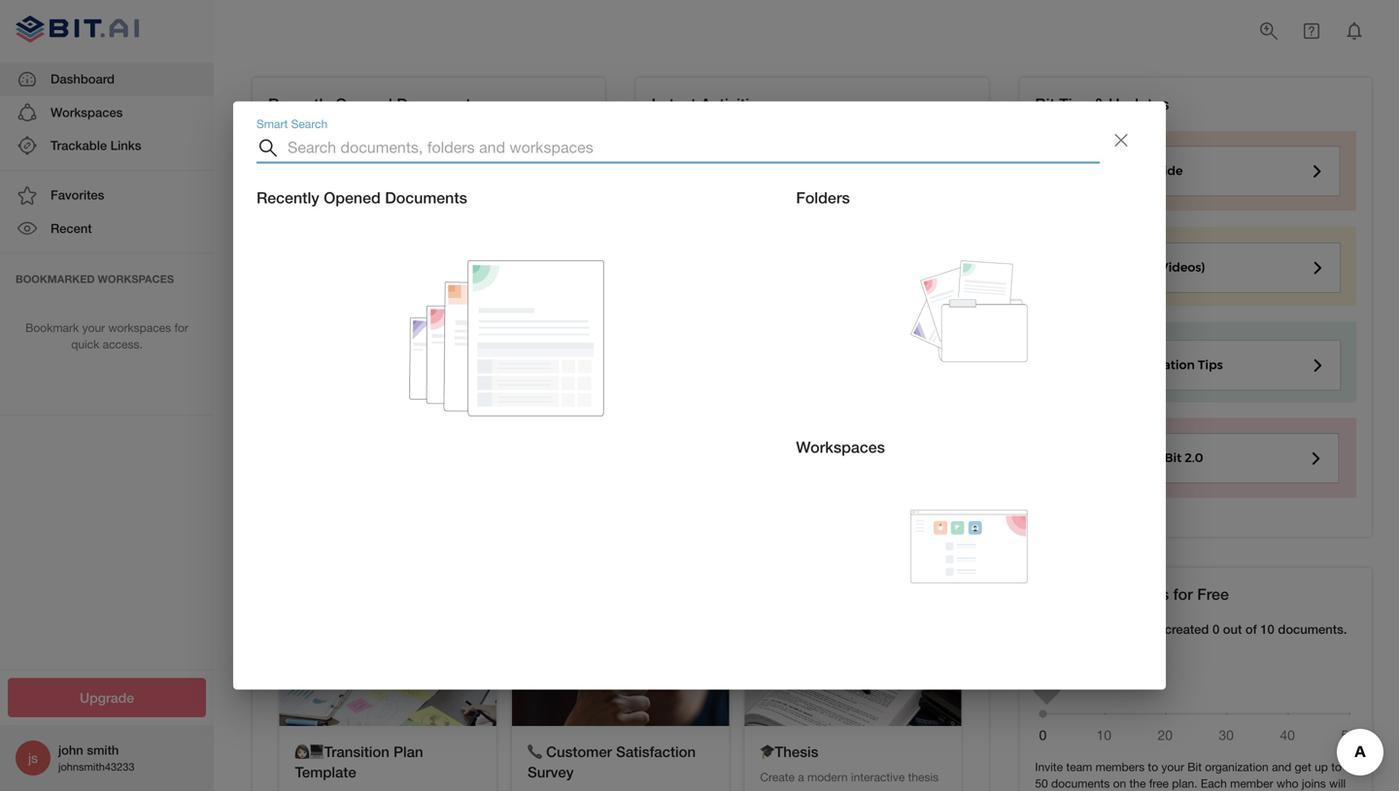 Task type: describe. For each thing, give the bounding box(es) containing it.
you
[[312, 347, 334, 362]]

invite
[[1035, 761, 1063, 775]]

📞 customer satisfaction survey image
[[512, 629, 729, 727]]

haven't
[[337, 347, 380, 362]]

favorites button
[[0, 179, 214, 212]]

0 vertical spatial opened
[[335, 95, 392, 113]]

plan
[[394, 744, 423, 761]]

your down interactive at the right of page
[[875, 790, 898, 792]]

john smith johnsmith43233
[[58, 743, 135, 774]]

trackable links button
[[0, 129, 214, 162]]

bookmark
[[25, 321, 79, 335]]

10
[[1260, 622, 1274, 637]]

as
[[760, 790, 772, 792]]

&
[[1094, 95, 1104, 113]]

1 to from the left
[[1148, 761, 1158, 775]]

joins
[[1302, 777, 1326, 791]]

1 vertical spatial opened
[[324, 188, 381, 207]]

2 vertical spatial documents
[[1087, 585, 1169, 604]]

folders
[[796, 188, 850, 207]]

dashboard button
[[0, 63, 214, 96]]

get
[[1035, 585, 1061, 604]]

2 to from the left
[[1331, 761, 1342, 775]]

👩🏻💻transition plan template
[[295, 744, 423, 782]]

👩🏻💻transition plan template button
[[279, 629, 496, 792]]

0 horizontal spatial organization
[[1065, 622, 1137, 637]]

bookmark your workspaces for quick access.
[[25, 321, 188, 351]]

👩🏻💻transition
[[295, 744, 389, 761]]

on
[[1113, 777, 1126, 791]]

workspaces inside button
[[51, 105, 123, 120]]

create a modern interactive thesis as your work towards your degree.
[[760, 771, 941, 792]]

bookmarked workspaces
[[16, 273, 174, 286]]

degree.
[[902, 790, 941, 792]]

members
[[1096, 761, 1145, 775]]

your
[[1035, 622, 1061, 637]]

out
[[1223, 622, 1242, 637]]

the
[[1129, 777, 1146, 791]]

bit inside invite team members to your bit organization and get up to 50 documents on the free plan. each member who joins wil
[[1188, 761, 1202, 775]]

survey
[[528, 764, 574, 782]]

your down create
[[775, 790, 798, 792]]

documents inside invite team members to your bit organization and get up to 50 documents on the free plan. each member who joins wil
[[1051, 777, 1110, 791]]

satisfaction
[[616, 744, 696, 761]]

1 vertical spatial documents
[[385, 188, 467, 207]]

up
[[1315, 761, 1328, 775]]

your organization has created 0 out of 10 documents.
[[1035, 622, 1347, 637]]

smart search
[[256, 117, 328, 131]]

you haven't opened any documents yet.
[[312, 347, 546, 362]]

0 vertical spatial recently opened documents
[[268, 95, 479, 113]]

workspaces
[[98, 273, 174, 286]]

0 horizontal spatial documents
[[455, 347, 521, 362]]

latest
[[652, 95, 696, 113]]

50 inside invite team members to your bit organization and get up to 50 documents on the free plan. each member who joins wil
[[1035, 777, 1048, 791]]

organization inside invite team members to your bit organization and get up to 50 documents on the free plan. each member who joins wil
[[1205, 761, 1269, 775]]

📞
[[528, 744, 542, 761]]

quick
[[71, 337, 99, 351]]

workspaces
[[108, 321, 171, 335]]

upgrade button
[[8, 679, 206, 718]]

Search documents, folders and workspaces text field
[[288, 133, 1100, 164]]

for for workspaces
[[174, 321, 188, 335]]

yet.
[[524, 347, 546, 362]]

tips
[[1059, 95, 1090, 113]]

team
[[1066, 761, 1092, 775]]

smart
[[256, 117, 288, 131]]

interactive
[[851, 771, 905, 785]]

opened
[[383, 347, 428, 362]]

smith
[[87, 743, 119, 759]]

1 vertical spatial recently opened documents
[[256, 188, 467, 207]]

towards
[[830, 790, 872, 792]]

latest activities
[[652, 95, 766, 113]]

0 vertical spatial recently
[[268, 95, 331, 113]]

js
[[28, 751, 38, 767]]



Task type: locate. For each thing, give the bounding box(es) containing it.
1 horizontal spatial 50
[[1065, 585, 1082, 604]]

0 horizontal spatial for
[[174, 321, 188, 335]]

workspaces
[[51, 105, 123, 120], [796, 438, 885, 457]]

your inside invite team members to your bit organization and get up to 50 documents on the free plan. each member who joins wil
[[1161, 761, 1184, 775]]

1 horizontal spatial to
[[1331, 761, 1342, 775]]

0 vertical spatial documents
[[397, 95, 479, 113]]

organization
[[1065, 622, 1137, 637], [1205, 761, 1269, 775]]

upgrade
[[80, 690, 134, 706]]

1 vertical spatial bit
[[1188, 761, 1202, 775]]

free
[[1149, 777, 1169, 791]]

recent
[[51, 221, 92, 236]]

0 horizontal spatial 50
[[1035, 777, 1048, 791]]

of
[[1245, 622, 1257, 637]]

member
[[1230, 777, 1273, 791]]

dialog containing recently opened documents
[[233, 102, 1166, 690]]

recently opened documents down search
[[256, 188, 467, 207]]

a
[[798, 771, 804, 785]]

updates
[[1108, 95, 1169, 113]]

workspaces inside dialog
[[796, 438, 885, 457]]

0
[[1212, 622, 1219, 637]]

created
[[1165, 622, 1209, 637]]

0 vertical spatial for
[[174, 321, 188, 335]]

0 vertical spatial workspaces
[[51, 105, 123, 120]]

links
[[110, 138, 141, 153]]

documents
[[455, 347, 521, 362], [1051, 777, 1110, 791]]

plan.
[[1172, 777, 1197, 791]]

get
[[1295, 761, 1311, 775]]

opened
[[335, 95, 392, 113], [324, 188, 381, 207]]

recently inside dialog
[[256, 188, 319, 207]]

50 down invite
[[1035, 777, 1048, 791]]

0 horizontal spatial bit
[[1035, 95, 1055, 113]]

0 vertical spatial 50
[[1065, 585, 1082, 604]]

1 horizontal spatial organization
[[1205, 761, 1269, 775]]

0 vertical spatial documents
[[455, 347, 521, 362]]

1 vertical spatial recently
[[256, 188, 319, 207]]

🎓thesis
[[760, 744, 818, 761]]

workspaces button
[[0, 96, 214, 129]]

modern
[[807, 771, 848, 785]]

1 horizontal spatial bit
[[1188, 761, 1202, 775]]

search
[[291, 117, 328, 131]]

thesis
[[908, 771, 939, 785]]

to up free
[[1148, 761, 1158, 775]]

bit tips & updates
[[1035, 95, 1169, 113]]

dashboard
[[51, 72, 115, 87]]

your up plan.
[[1161, 761, 1184, 775]]

documents.
[[1278, 622, 1347, 637]]

50
[[1065, 585, 1082, 604], [1035, 777, 1048, 791]]

🎓thesis image
[[745, 629, 962, 727]]

bit left tips
[[1035, 95, 1055, 113]]

organization up the member
[[1205, 761, 1269, 775]]

your inside bookmark your workspaces for quick access.
[[82, 321, 105, 335]]

invite team members to your bit organization and get up to 50 documents on the free plan. each member who joins wil
[[1035, 761, 1346, 792]]

0 horizontal spatial to
[[1148, 761, 1158, 775]]

documents right any
[[455, 347, 521, 362]]

1 vertical spatial workspaces
[[796, 438, 885, 457]]

bookmarked
[[16, 273, 95, 286]]

bit up plan.
[[1188, 761, 1202, 775]]

recent button
[[0, 212, 214, 245]]

50 right "get"
[[1065, 585, 1082, 604]]

get 50 documents for free
[[1035, 585, 1229, 604]]

and
[[1272, 761, 1292, 775]]

create
[[760, 771, 795, 785]]

documents down team
[[1051, 777, 1110, 791]]

favorites
[[51, 188, 104, 203]]

for right workspaces
[[174, 321, 188, 335]]

for for documents
[[1173, 585, 1193, 604]]

each
[[1201, 777, 1227, 791]]

1 horizontal spatial documents
[[1051, 777, 1110, 791]]

recently
[[268, 95, 331, 113], [256, 188, 319, 207]]

dialog
[[233, 102, 1166, 690]]

who
[[1277, 777, 1299, 791]]

0 horizontal spatial workspaces
[[51, 105, 123, 120]]

recently down 'smart search'
[[256, 188, 319, 207]]

bit
[[1035, 95, 1055, 113], [1188, 761, 1202, 775]]

activities
[[701, 95, 766, 113]]

📞 customer satisfaction survey button
[[512, 629, 729, 792]]

1 vertical spatial organization
[[1205, 761, 1269, 775]]

access.
[[103, 337, 143, 351]]

any
[[431, 347, 452, 362]]

has
[[1140, 622, 1161, 637]]

work
[[802, 790, 827, 792]]

👩🏻💻transition plan template image
[[279, 629, 496, 727]]

customer
[[546, 744, 612, 761]]

📞 customer satisfaction survey
[[528, 744, 696, 782]]

organization down get 50 documents for free
[[1065, 622, 1137, 637]]

to right up at the right bottom
[[1331, 761, 1342, 775]]

0 vertical spatial organization
[[1065, 622, 1137, 637]]

recently up 'smart search'
[[268, 95, 331, 113]]

trackable
[[51, 138, 107, 153]]

free
[[1197, 585, 1229, 604]]

john
[[58, 743, 83, 759]]

trackable links
[[51, 138, 141, 153]]

documents
[[397, 95, 479, 113], [385, 188, 467, 207], [1087, 585, 1169, 604]]

1 vertical spatial documents
[[1051, 777, 1110, 791]]

1 horizontal spatial workspaces
[[796, 438, 885, 457]]

template
[[295, 764, 356, 782]]

johnsmith43233
[[58, 761, 135, 774]]

to
[[1148, 761, 1158, 775], [1331, 761, 1342, 775]]

recently opened documents
[[268, 95, 479, 113], [256, 188, 467, 207]]

your up quick
[[82, 321, 105, 335]]

0 vertical spatial bit
[[1035, 95, 1055, 113]]

1 vertical spatial 50
[[1035, 777, 1048, 791]]

for inside bookmark your workspaces for quick access.
[[174, 321, 188, 335]]

1 horizontal spatial for
[[1173, 585, 1193, 604]]

for
[[174, 321, 188, 335], [1173, 585, 1193, 604]]

1 vertical spatial for
[[1173, 585, 1193, 604]]

recently opened documents up search
[[268, 95, 479, 113]]

for left 'free'
[[1173, 585, 1193, 604]]



Task type: vqa. For each thing, say whether or not it's contained in the screenshot.
your within Bookmark Your Workspaces For Quick Access.
yes



